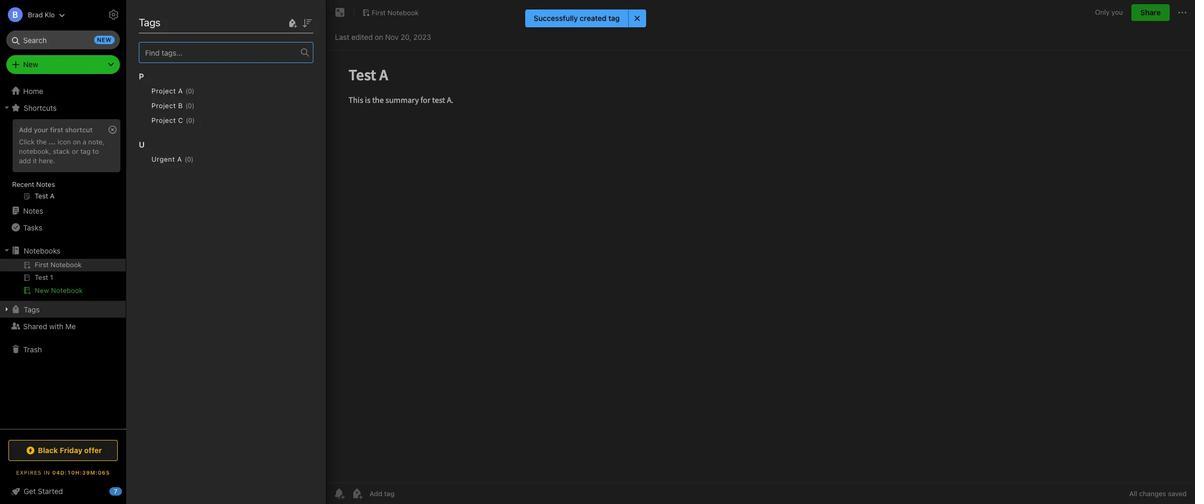 Task type: describe. For each thing, give the bounding box(es) containing it.
created
[[580, 14, 607, 23]]

expires in 04d:10h:39m:06s
[[16, 470, 110, 476]]

all changes saved
[[1130, 490, 1187, 499]]

icon on a note, notebook, stack or tag to add it here.
[[19, 138, 104, 165]]

Note Editor text field
[[327, 50, 1195, 483]]

0 for project b
[[188, 102, 192, 110]]

) for project b
[[192, 102, 194, 110]]

share
[[1141, 8, 1161, 17]]

klo
[[45, 10, 55, 19]]

saved
[[1168, 490, 1187, 499]]

edited
[[351, 32, 373, 41]]

a.
[[236, 71, 243, 80]]

( for project a
[[186, 87, 188, 95]]

changes
[[1139, 490, 1166, 499]]

1 for 1 hour ago
[[140, 93, 143, 101]]

create new tag image
[[286, 17, 299, 29]]

tree containing home
[[0, 83, 126, 429]]

only
[[1095, 8, 1110, 16]]

black friday offer button
[[8, 441, 118, 462]]

) inside urgent a ( 0 )
[[191, 155, 194, 163]]

first notebook button
[[359, 5, 422, 20]]

new notebook
[[35, 287, 83, 295]]

new search field
[[14, 31, 115, 49]]

add a reminder image
[[333, 488, 346, 501]]

0 horizontal spatial first
[[151, 11, 173, 23]]

shortcuts button
[[0, 99, 126, 116]]

new for new notebook
[[35, 287, 49, 295]]

with
[[49, 322, 63, 331]]

last edited on nov 20, 2023
[[335, 32, 431, 41]]

new notebook group
[[0, 259, 126, 301]]

friday
[[60, 447, 82, 455]]

add tag image
[[351, 488, 363, 501]]

shortcuts
[[24, 103, 57, 112]]

sort options image
[[301, 17, 313, 29]]

tag actions field for project c
[[195, 115, 212, 126]]

only you
[[1095, 8, 1123, 16]]

this
[[140, 71, 154, 80]]

project a ( 0 )
[[151, 87, 194, 95]]

urgent
[[151, 155, 175, 164]]

Help and Learning task checklist field
[[0, 484, 126, 501]]

first
[[50, 126, 63, 134]]

notebook for new notebook button on the left bottom of the page
[[51, 287, 83, 295]]

successfully created tag
[[534, 14, 620, 23]]

0 inside urgent a ( 0 )
[[187, 155, 191, 163]]

c
[[178, 116, 183, 125]]

note window element
[[327, 0, 1195, 505]]

Sort field
[[301, 16, 313, 29]]

note,
[[88, 138, 104, 146]]

project for project b
[[151, 102, 176, 110]]

successfully
[[534, 14, 578, 23]]

) for project a
[[192, 87, 194, 95]]

20,
[[401, 32, 411, 41]]

b
[[178, 102, 183, 110]]

ago
[[160, 93, 171, 101]]

share button
[[1132, 4, 1170, 21]]

add
[[19, 157, 31, 165]]

click the ...
[[19, 138, 56, 146]]

or
[[72, 147, 78, 156]]

summary
[[177, 71, 208, 80]]

click
[[19, 138, 35, 146]]

( inside urgent a ( 0 )
[[185, 155, 187, 163]]

notebooks link
[[0, 242, 126, 259]]

in
[[44, 470, 50, 476]]

7
[[114, 489, 117, 495]]

new for new
[[23, 60, 38, 69]]

1 note
[[139, 33, 159, 42]]

new notebook button
[[0, 285, 126, 297]]

is
[[156, 71, 162, 80]]

1 hour ago
[[140, 93, 171, 101]]

2023
[[413, 32, 431, 41]]

expand note image
[[334, 6, 347, 19]]

( for project c
[[186, 116, 188, 124]]

new
[[97, 36, 111, 43]]

test a
[[140, 60, 162, 69]]

home
[[23, 87, 43, 95]]

notebooks
[[24, 246, 61, 255]]

to
[[92, 147, 99, 156]]

a
[[83, 138, 86, 146]]

test
[[140, 60, 155, 69]]

0 vertical spatial tag
[[609, 14, 620, 23]]

get
[[24, 488, 36, 496]]

add your first shortcut
[[19, 126, 93, 134]]

0 for project c
[[188, 116, 192, 124]]

you
[[1112, 8, 1123, 16]]

recent notes
[[12, 180, 55, 189]]

click to collapse image
[[122, 485, 130, 498]]



Task type: locate. For each thing, give the bounding box(es) containing it.
1 horizontal spatial first
[[372, 8, 386, 17]]

tag inside the icon on a note, notebook, stack or tag to add it here.
[[80, 147, 91, 156]]

2 horizontal spatial notebook
[[388, 8, 419, 17]]

notes up the tasks
[[23, 206, 43, 215]]

notebook inside group
[[51, 287, 83, 295]]

the right the is
[[164, 71, 175, 80]]

) right c on the left top of the page
[[192, 116, 195, 124]]

notes right recent
[[36, 180, 55, 189]]

0 vertical spatial project
[[151, 87, 176, 95]]

it
[[33, 157, 37, 165]]

( inside project a ( 0 )
[[186, 87, 188, 95]]

group containing add your first shortcut
[[0, 116, 126, 207]]

1 vertical spatial on
[[73, 138, 81, 146]]

trash link
[[0, 341, 126, 358]]

note
[[144, 33, 159, 42]]

1 horizontal spatial first notebook
[[372, 8, 419, 17]]

( down this is the summary for test a.
[[186, 87, 188, 95]]

your
[[34, 126, 48, 134]]

1 vertical spatial a
[[178, 87, 183, 95]]

...
[[49, 138, 56, 146]]

test
[[221, 71, 234, 80]]

0 right the b
[[188, 102, 192, 110]]

a up the is
[[157, 60, 162, 69]]

tasks button
[[0, 219, 126, 236]]

urgent a ( 0 )
[[151, 155, 194, 164]]

a for test
[[157, 60, 162, 69]]

a up the b
[[178, 87, 183, 95]]

( for project b
[[186, 102, 188, 110]]

0 horizontal spatial on
[[73, 138, 81, 146]]

a for project
[[178, 87, 183, 95]]

icon
[[58, 138, 71, 146]]

tag actions field right c on the left top of the page
[[195, 115, 212, 126]]

tags inside tags button
[[24, 305, 40, 314]]

u
[[139, 140, 145, 149]]

0 horizontal spatial first notebook
[[151, 11, 224, 23]]

project down ago
[[151, 102, 176, 110]]

first notebook inside button
[[372, 8, 419, 17]]

stack
[[53, 147, 70, 156]]

new inside new notebook button
[[35, 287, 49, 295]]

) down summary
[[192, 87, 194, 95]]

notebook inside note window element
[[388, 8, 419, 17]]

home link
[[0, 83, 126, 99]]

0 vertical spatial 1
[[139, 33, 142, 42]]

this is the summary for test a.
[[140, 71, 243, 80]]

tree
[[0, 83, 126, 429]]

hour
[[145, 93, 158, 101]]

1 vertical spatial tag actions image
[[194, 102, 211, 110]]

0 vertical spatial on
[[375, 32, 383, 41]]

on inside note window element
[[375, 32, 383, 41]]

1
[[139, 33, 142, 42], [140, 93, 143, 101]]

tag actions image
[[195, 116, 212, 125]]

expand notebooks image
[[3, 247, 11, 255]]

0 inside project c ( 0 )
[[188, 116, 192, 124]]

0 vertical spatial new
[[23, 60, 38, 69]]

) for project c
[[192, 116, 195, 124]]

( right the b
[[186, 102, 188, 110]]

project c ( 0 )
[[151, 116, 195, 125]]

notes inside group
[[36, 180, 55, 189]]

1 horizontal spatial on
[[375, 32, 383, 41]]

notes inside "notes" link
[[23, 206, 43, 215]]

row group containing p
[[139, 63, 322, 182]]

0 vertical spatial tags
[[139, 16, 161, 28]]

1 horizontal spatial notebook
[[176, 11, 224, 23]]

1 vertical spatial new
[[35, 287, 49, 295]]

shared with me link
[[0, 318, 126, 335]]

all
[[1130, 490, 1138, 499]]

0 horizontal spatial tags
[[24, 305, 40, 314]]

a for urgent
[[177, 155, 182, 164]]

(
[[186, 87, 188, 95], [186, 102, 188, 110], [186, 116, 188, 124], [185, 155, 187, 163]]

new button
[[6, 55, 120, 74]]

tag actions field up tag actions icon at the left top of the page
[[194, 100, 211, 111]]

tag actions image for project b
[[194, 102, 211, 110]]

on
[[375, 32, 383, 41], [73, 138, 81, 146]]

0 horizontal spatial notebook
[[51, 287, 83, 295]]

1 left hour at the top left
[[140, 93, 143, 101]]

tags button
[[0, 301, 126, 318]]

add
[[19, 126, 32, 134]]

notes
[[36, 180, 55, 189], [23, 206, 43, 215]]

notebook up find tags… text box
[[176, 11, 224, 23]]

project down the is
[[151, 87, 176, 95]]

1 vertical spatial notes
[[23, 206, 43, 215]]

expires
[[16, 470, 42, 476]]

) inside project b ( 0 )
[[192, 102, 194, 110]]

brad
[[28, 10, 43, 19]]

1 left note
[[139, 33, 142, 42]]

notes link
[[0, 202, 126, 219]]

nov
[[385, 32, 399, 41]]

1 for 1 note
[[139, 33, 142, 42]]

( inside project c ( 0 )
[[186, 116, 188, 124]]

0 for project a
[[188, 87, 192, 95]]

p
[[139, 72, 144, 81]]

0 right c on the left top of the page
[[188, 116, 192, 124]]

3 project from the top
[[151, 116, 176, 125]]

0 vertical spatial tag actions image
[[194, 87, 211, 95]]

tag actions field for project a
[[194, 85, 211, 97]]

1 horizontal spatial tags
[[139, 16, 161, 28]]

tag actions image down summary
[[194, 87, 211, 95]]

2 vertical spatial project
[[151, 116, 176, 125]]

1 vertical spatial the
[[36, 138, 47, 146]]

notebook,
[[19, 147, 51, 156]]

Account field
[[0, 4, 65, 25]]

0 vertical spatial notes
[[36, 180, 55, 189]]

the left ...
[[36, 138, 47, 146]]

on inside the icon on a note, notebook, stack or tag to add it here.
[[73, 138, 81, 146]]

first up last edited on nov 20, 2023
[[372, 8, 386, 17]]

04d:10h:39m:06s
[[52, 470, 110, 476]]

first notebook
[[372, 8, 419, 17], [151, 11, 224, 23]]

0 horizontal spatial tag
[[80, 147, 91, 156]]

here.
[[39, 157, 55, 165]]

2 vertical spatial a
[[177, 155, 182, 164]]

( right c on the left top of the page
[[186, 116, 188, 124]]

1 tag actions image from the top
[[194, 87, 211, 95]]

tag right "created"
[[609, 14, 620, 23]]

brad klo
[[28, 10, 55, 19]]

) right urgent
[[191, 155, 194, 163]]

1 horizontal spatial tag
[[609, 14, 620, 23]]

project for project a
[[151, 87, 176, 95]]

get started
[[24, 488, 63, 496]]

1 vertical spatial project
[[151, 102, 176, 110]]

first notebook up note
[[151, 11, 224, 23]]

last
[[335, 32, 349, 41]]

notebook up 20,
[[388, 8, 419, 17]]

notebook for first notebook button
[[388, 8, 419, 17]]

group
[[0, 116, 126, 207]]

) right the b
[[192, 102, 194, 110]]

expand tags image
[[3, 306, 11, 314]]

Find tags… text field
[[139, 45, 301, 60]]

offer
[[84, 447, 102, 455]]

a right urgent
[[177, 155, 182, 164]]

0 vertical spatial the
[[164, 71, 175, 80]]

project
[[151, 87, 176, 95], [151, 102, 176, 110], [151, 116, 176, 125]]

1 vertical spatial tag actions field
[[194, 100, 211, 111]]

project left c on the left top of the page
[[151, 116, 176, 125]]

started
[[38, 488, 63, 496]]

row group
[[139, 63, 322, 182]]

tag actions image up tag actions icon at the left top of the page
[[194, 102, 211, 110]]

first up note
[[151, 11, 173, 23]]

notebook up tags button
[[51, 287, 83, 295]]

Tag actions field
[[194, 85, 211, 97], [194, 100, 211, 111], [195, 115, 212, 126]]

0 vertical spatial tag actions field
[[194, 85, 211, 97]]

project for project c
[[151, 116, 176, 125]]

tag actions field down summary
[[194, 85, 211, 97]]

1 vertical spatial tag
[[80, 147, 91, 156]]

tag actions field for project b
[[194, 100, 211, 111]]

the
[[164, 71, 175, 80], [36, 138, 47, 146]]

project b ( 0 )
[[151, 102, 194, 110]]

tasks
[[23, 223, 42, 232]]

0 vertical spatial a
[[157, 60, 162, 69]]

2 vertical spatial tag actions field
[[195, 115, 212, 126]]

first inside button
[[372, 8, 386, 17]]

( inside project b ( 0 )
[[186, 102, 188, 110]]

Search text field
[[14, 31, 113, 49]]

1 project from the top
[[151, 87, 176, 95]]

( right urgent
[[185, 155, 187, 163]]

on left a
[[73, 138, 81, 146]]

2 tag actions image from the top
[[194, 102, 211, 110]]

tags
[[139, 16, 161, 28], [24, 305, 40, 314]]

shared with me
[[23, 322, 76, 331]]

tags up shared at the left bottom of page
[[24, 305, 40, 314]]

0 horizontal spatial the
[[36, 138, 47, 146]]

) inside project c ( 0 )
[[192, 116, 195, 124]]

me
[[65, 322, 76, 331]]

0 right urgent
[[187, 155, 191, 163]]

tag actions image for project a
[[194, 87, 211, 95]]

shortcut
[[65, 126, 93, 134]]

1 vertical spatial tags
[[24, 305, 40, 314]]

) inside project a ( 0 )
[[192, 87, 194, 95]]

)
[[192, 87, 194, 95], [192, 102, 194, 110], [192, 116, 195, 124], [191, 155, 194, 163]]

0 down this is the summary for test a.
[[188, 87, 192, 95]]

black
[[38, 447, 58, 455]]

1 horizontal spatial the
[[164, 71, 175, 80]]

shared
[[23, 322, 47, 331]]

tag actions image
[[194, 87, 211, 95], [194, 102, 211, 110]]

trash
[[23, 345, 42, 354]]

new up tags button
[[35, 287, 49, 295]]

settings image
[[107, 8, 120, 21]]

a
[[157, 60, 162, 69], [178, 87, 183, 95], [177, 155, 182, 164]]

recent
[[12, 180, 34, 189]]

new inside new popup button
[[23, 60, 38, 69]]

black friday offer
[[38, 447, 102, 455]]

0 inside project a ( 0 )
[[188, 87, 192, 95]]

0 inside project b ( 0 )
[[188, 102, 192, 110]]

first notebook up 'nov'
[[372, 8, 419, 17]]

2 project from the top
[[151, 102, 176, 110]]

on left 'nov'
[[375, 32, 383, 41]]

1 vertical spatial 1
[[140, 93, 143, 101]]

first
[[372, 8, 386, 17], [151, 11, 173, 23]]

for
[[210, 71, 219, 80]]

tags up the 1 note
[[139, 16, 161, 28]]

new up home
[[23, 60, 38, 69]]

tag down a
[[80, 147, 91, 156]]

cell
[[0, 259, 126, 272]]



Task type: vqa. For each thing, say whether or not it's contained in the screenshot.
MORE ACTIONS icon
no



